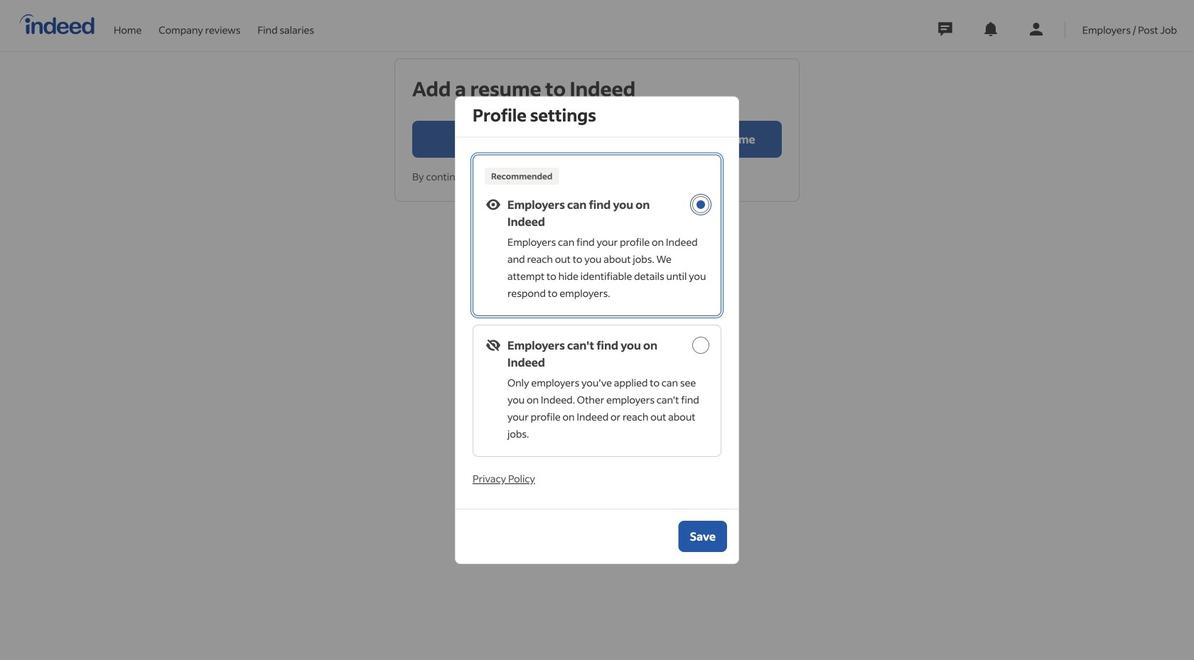 Task type: locate. For each thing, give the bounding box(es) containing it.
dialog
[[455, 96, 740, 564]]



Task type: describe. For each thing, give the bounding box(es) containing it.
profile privacy settings element
[[473, 140, 722, 486]]



Task type: vqa. For each thing, say whether or not it's contained in the screenshot.
to
no



